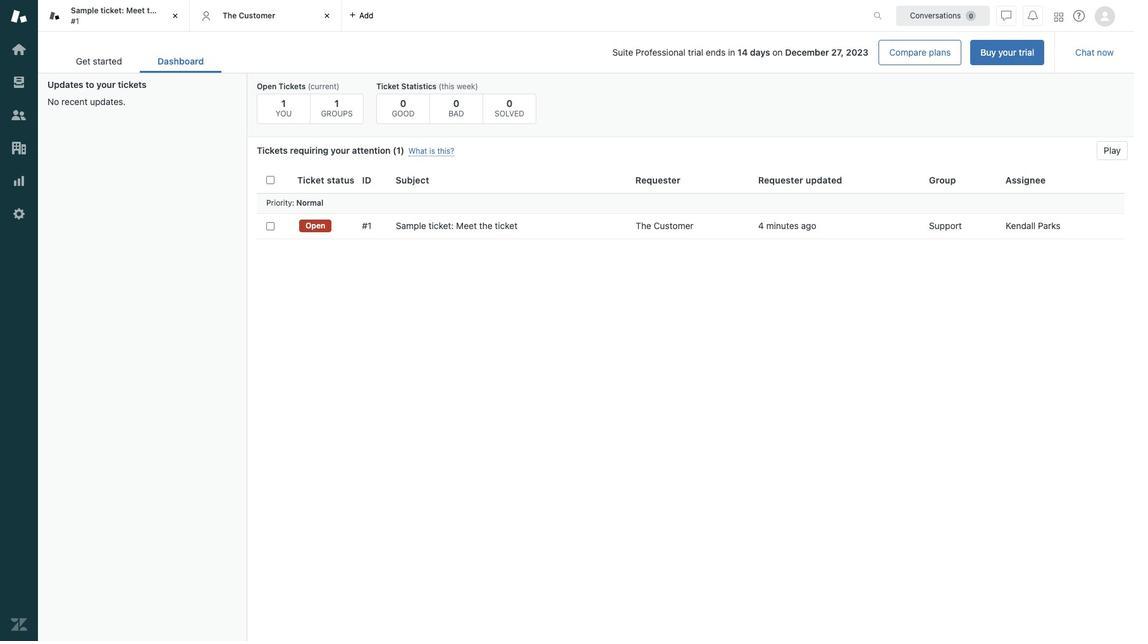 Task type: locate. For each thing, give the bounding box(es) containing it.
0 horizontal spatial trial
[[688, 47, 704, 58]]

get started
[[76, 56, 122, 66]]

1 vertical spatial ticket
[[495, 220, 518, 231]]

1 horizontal spatial ticket
[[495, 220, 518, 231]]

0 down "(this"
[[454, 97, 460, 109]]

0 horizontal spatial 1
[[282, 97, 286, 109]]

zendesk image
[[11, 617, 27, 633]]

1 horizontal spatial trial
[[1020, 47, 1035, 58]]

requester updated
[[759, 175, 843, 185]]

sample for sample ticket: meet the ticket #1
[[71, 6, 99, 15]]

minutes
[[767, 220, 799, 231]]

suite
[[613, 47, 634, 58]]

ticket
[[161, 6, 182, 15], [495, 220, 518, 231]]

3 0 from the left
[[507, 97, 513, 109]]

meet inside sample ticket: meet the ticket #1
[[126, 6, 145, 15]]

0 vertical spatial customer
[[239, 11, 275, 20]]

1 horizontal spatial the customer
[[636, 220, 694, 231]]

the
[[147, 6, 159, 15], [480, 220, 493, 231]]

1 vertical spatial the
[[636, 220, 652, 231]]

support
[[930, 220, 963, 231]]

your right to
[[97, 79, 116, 90]]

in
[[729, 47, 736, 58]]

your
[[999, 47, 1017, 58], [97, 79, 116, 90], [331, 145, 350, 156]]

ticket statistics (this week)
[[377, 82, 478, 91]]

2 vertical spatial your
[[331, 145, 350, 156]]

sample up get
[[71, 6, 99, 15]]

updates
[[47, 79, 83, 90]]

0 horizontal spatial customer
[[239, 11, 275, 20]]

status
[[327, 175, 355, 185]]

ticket inside sample ticket: meet the ticket #1
[[161, 6, 182, 15]]

assignee
[[1006, 175, 1047, 185]]

get
[[76, 56, 91, 66]]

1 vertical spatial ticket:
[[429, 220, 454, 231]]

1 horizontal spatial sample
[[396, 220, 426, 231]]

1 horizontal spatial the
[[636, 220, 652, 231]]

1 left what
[[397, 145, 401, 156]]

tab
[[38, 0, 190, 32]]

1 horizontal spatial your
[[331, 145, 350, 156]]

(this
[[439, 82, 455, 91]]

1 horizontal spatial #1
[[362, 220, 372, 231]]

0 right 0 bad
[[507, 97, 513, 109]]

1 down open tickets (current) at the top left of page
[[282, 97, 286, 109]]

0 horizontal spatial the
[[147, 6, 159, 15]]

1 close image from the left
[[169, 9, 182, 22]]

trial
[[688, 47, 704, 58], [1020, 47, 1035, 58]]

1 inside 1 you
[[282, 97, 286, 109]]

0 vertical spatial the customer
[[223, 11, 275, 20]]

compare plans
[[890, 47, 952, 58]]

0 horizontal spatial your
[[97, 79, 116, 90]]

trial left "ends"
[[688, 47, 704, 58]]

#1 inside sample ticket: meet the ticket #1
[[71, 16, 79, 26]]

close image left add popup button
[[321, 9, 334, 22]]

close image inside the customer 'tab'
[[321, 9, 334, 22]]

ticket
[[377, 82, 400, 91], [298, 175, 325, 185]]

subject
[[396, 175, 430, 185]]

good
[[392, 109, 415, 118]]

none checkbox inside grid
[[266, 222, 275, 230]]

0 horizontal spatial 0
[[400, 97, 407, 109]]

0 vertical spatial meet
[[126, 6, 145, 15]]

days
[[751, 47, 771, 58]]

plans
[[930, 47, 952, 58]]

priority : normal
[[266, 198, 324, 208]]

trial inside button
[[1020, 47, 1035, 58]]

open for open tickets (current)
[[257, 82, 277, 91]]

1 horizontal spatial the
[[480, 220, 493, 231]]

0 inside '0 good'
[[400, 97, 407, 109]]

0
[[400, 97, 407, 109], [454, 97, 460, 109], [507, 97, 513, 109]]

1 horizontal spatial ticket
[[377, 82, 400, 91]]

updated
[[806, 175, 843, 185]]

1 0 from the left
[[400, 97, 407, 109]]

2 close image from the left
[[321, 9, 334, 22]]

trial for your
[[1020, 47, 1035, 58]]

1 vertical spatial customer
[[654, 220, 694, 231]]

1 vertical spatial your
[[97, 79, 116, 90]]

4
[[759, 220, 765, 231]]

your right buy
[[999, 47, 1017, 58]]

0 vertical spatial open
[[257, 82, 277, 91]]

1 horizontal spatial requester
[[759, 175, 804, 185]]

0 horizontal spatial meet
[[126, 6, 145, 15]]

the for sample ticket: meet the ticket #1
[[147, 6, 159, 15]]

1 horizontal spatial close image
[[321, 9, 334, 22]]

sample down the subject
[[396, 220, 426, 231]]

0 inside '0 solved'
[[507, 97, 513, 109]]

the customer
[[223, 11, 275, 20], [636, 220, 694, 231]]

tickets
[[279, 82, 306, 91], [257, 145, 288, 156]]

views image
[[11, 74, 27, 91]]

1
[[282, 97, 286, 109], [335, 97, 339, 109], [397, 145, 401, 156]]

sample ticket: meet the ticket
[[396, 220, 518, 231]]

)
[[401, 145, 405, 156]]

0 vertical spatial ticket:
[[101, 6, 124, 15]]

priority
[[266, 198, 292, 208]]

2 horizontal spatial 0
[[507, 97, 513, 109]]

conversations button
[[897, 5, 991, 26]]

1 groups
[[321, 97, 353, 118]]

0 horizontal spatial requester
[[636, 175, 681, 185]]

0 horizontal spatial ticket
[[298, 175, 325, 185]]

ticket for sample ticket: meet the ticket
[[495, 220, 518, 231]]

sample inside sample ticket: meet the ticket #1
[[71, 6, 99, 15]]

1 you
[[276, 97, 292, 118]]

0 horizontal spatial the
[[223, 11, 237, 20]]

1 down the "(current)"
[[335, 97, 339, 109]]

1 requester from the left
[[636, 175, 681, 185]]

1 vertical spatial meet
[[456, 220, 477, 231]]

ticket: for sample ticket: meet the ticket #1
[[101, 6, 124, 15]]

ticket up normal
[[298, 175, 325, 185]]

ticket status
[[298, 175, 355, 185]]

0 horizontal spatial sample
[[71, 6, 99, 15]]

:
[[292, 198, 294, 208]]

suite professional trial ends in 14 days on december 27, 2023
[[613, 47, 869, 58]]

open up 1 you
[[257, 82, 277, 91]]

0 horizontal spatial ticket
[[161, 6, 182, 15]]

open tickets (current)
[[257, 82, 340, 91]]

tickets
[[118, 79, 147, 90]]

close image up dashboard
[[169, 9, 182, 22]]

0 vertical spatial #1
[[71, 16, 79, 26]]

statistics
[[402, 82, 437, 91]]

section
[[232, 40, 1045, 65]]

1 horizontal spatial 1
[[335, 97, 339, 109]]

sample
[[71, 6, 99, 15], [396, 220, 426, 231]]

1 trial from the left
[[688, 47, 704, 58]]

tickets up 1 you
[[279, 82, 306, 91]]

the
[[223, 11, 237, 20], [636, 220, 652, 231]]

close image
[[169, 9, 182, 22], [321, 9, 334, 22]]

0 inside 0 bad
[[454, 97, 460, 109]]

0 vertical spatial sample
[[71, 6, 99, 15]]

None checkbox
[[266, 222, 275, 230]]

December 27, 2023 text field
[[786, 47, 869, 58]]

trial down notifications image
[[1020, 47, 1035, 58]]

notifications image
[[1029, 10, 1039, 21]]

zendesk support image
[[11, 8, 27, 25]]

0 vertical spatial your
[[999, 47, 1017, 58]]

is
[[430, 146, 436, 156]]

open
[[257, 82, 277, 91], [306, 221, 326, 230]]

open down normal
[[306, 221, 326, 230]]

0 vertical spatial ticket
[[161, 6, 182, 15]]

requester for requester updated
[[759, 175, 804, 185]]

1 horizontal spatial 0
[[454, 97, 460, 109]]

ticket: down the subject
[[429, 220, 454, 231]]

2 0 from the left
[[454, 97, 460, 109]]

the inside the customer 'tab'
[[223, 11, 237, 20]]

0 horizontal spatial ticket:
[[101, 6, 124, 15]]

grid containing ticket status
[[248, 168, 1135, 641]]

tickets up select all tickets option
[[257, 145, 288, 156]]

1 horizontal spatial ticket:
[[429, 220, 454, 231]]

the inside sample ticket: meet the ticket #1
[[147, 6, 159, 15]]

0 horizontal spatial the customer
[[223, 11, 275, 20]]

bad
[[449, 109, 465, 118]]

meet for sample ticket: meet the ticket
[[456, 220, 477, 231]]

ticket: up the started
[[101, 6, 124, 15]]

1 inside "1 groups"
[[335, 97, 339, 109]]

1 horizontal spatial meet
[[456, 220, 477, 231]]

get started image
[[11, 41, 27, 58]]

1 for 1 groups
[[335, 97, 339, 109]]

ticket up '0 good'
[[377, 82, 400, 91]]

1 horizontal spatial customer
[[654, 220, 694, 231]]

0 down statistics
[[400, 97, 407, 109]]

ticket: inside sample ticket: meet the ticket #1
[[101, 6, 124, 15]]

0 vertical spatial ticket
[[377, 82, 400, 91]]

started
[[93, 56, 122, 66]]

chat
[[1076, 47, 1095, 58]]

meet
[[126, 6, 145, 15], [456, 220, 477, 231]]

grid
[[248, 168, 1135, 641]]

now
[[1098, 47, 1115, 58]]

customer
[[239, 11, 275, 20], [654, 220, 694, 231]]

the for sample ticket: meet the ticket
[[480, 220, 493, 231]]

1 vertical spatial the
[[480, 220, 493, 231]]

close image for tab containing sample ticket: meet the ticket
[[169, 9, 182, 22]]

organizations image
[[11, 140, 27, 156]]

close image inside tab
[[169, 9, 182, 22]]

what
[[409, 146, 428, 156]]

0 horizontal spatial close image
[[169, 9, 182, 22]]

ago
[[802, 220, 817, 231]]

ticket:
[[101, 6, 124, 15], [429, 220, 454, 231]]

the customer inside 'tab'
[[223, 11, 275, 20]]

chat now
[[1076, 47, 1115, 58]]

#1
[[71, 16, 79, 26], [362, 220, 372, 231]]

tab list
[[58, 49, 222, 73]]

your for updates to your tickets
[[97, 79, 116, 90]]

your inside updates to your tickets no recent updates.
[[97, 79, 116, 90]]

#1 up get
[[71, 16, 79, 26]]

1 horizontal spatial open
[[306, 221, 326, 230]]

updates.
[[90, 96, 126, 107]]

requester
[[636, 175, 681, 185], [759, 175, 804, 185]]

1 vertical spatial ticket
[[298, 175, 325, 185]]

your up status on the top of the page
[[331, 145, 350, 156]]

this?
[[438, 146, 455, 156]]

kendall parks
[[1007, 220, 1061, 231]]

2023
[[847, 47, 869, 58]]

1 vertical spatial open
[[306, 221, 326, 230]]

0 bad
[[449, 97, 465, 118]]

on
[[773, 47, 783, 58]]

1 vertical spatial sample
[[396, 220, 426, 231]]

2 trial from the left
[[1020, 47, 1035, 58]]

2 horizontal spatial your
[[999, 47, 1017, 58]]

button displays agent's chat status as invisible. image
[[1002, 10, 1012, 21]]

updates to your tickets no recent updates.
[[47, 79, 147, 107]]

0 for 0 bad
[[454, 97, 460, 109]]

2 requester from the left
[[759, 175, 804, 185]]

0 horizontal spatial open
[[257, 82, 277, 91]]

close image for the customer 'tab'
[[321, 9, 334, 22]]

the customer tab
[[190, 0, 342, 32]]

0 vertical spatial the
[[147, 6, 159, 15]]

0 for 0 solved
[[507, 97, 513, 109]]

0 horizontal spatial #1
[[71, 16, 79, 26]]

0 vertical spatial the
[[223, 11, 237, 20]]

#1 down id
[[362, 220, 372, 231]]



Task type: vqa. For each thing, say whether or not it's contained in the screenshot.
2
no



Task type: describe. For each thing, give the bounding box(es) containing it.
14
[[738, 47, 748, 58]]

Select All Tickets checkbox
[[266, 176, 275, 184]]

requester for requester
[[636, 175, 681, 185]]

requiring
[[290, 145, 329, 156]]

buy your trial button
[[971, 40, 1045, 65]]

buy
[[981, 47, 997, 58]]

trial for professional
[[688, 47, 704, 58]]

tab list containing get started
[[58, 49, 222, 73]]

ends
[[706, 47, 726, 58]]

ticket for ticket statistics (this week)
[[377, 82, 400, 91]]

groups
[[321, 109, 353, 118]]

0 vertical spatial tickets
[[279, 82, 306, 91]]

compare
[[890, 47, 927, 58]]

admin image
[[11, 206, 27, 222]]

group
[[930, 175, 957, 185]]

4 minutes ago
[[759, 220, 817, 231]]

dashboard
[[158, 56, 204, 66]]

to
[[86, 79, 94, 90]]

kendall
[[1007, 220, 1036, 231]]

sample ticket: meet the ticket link
[[396, 220, 518, 232]]

(
[[393, 145, 397, 156]]

1 vertical spatial the customer
[[636, 220, 694, 231]]

tab containing sample ticket: meet the ticket
[[38, 0, 190, 32]]

sample ticket: meet the ticket #1
[[71, 6, 182, 26]]

1 for 1 you
[[282, 97, 286, 109]]

add
[[360, 10, 374, 20]]

buy your trial
[[981, 47, 1035, 58]]

main element
[[0, 0, 38, 641]]

parks
[[1039, 220, 1061, 231]]

get help image
[[1074, 10, 1086, 22]]

your inside buy your trial button
[[999, 47, 1017, 58]]

professional
[[636, 47, 686, 58]]

2 horizontal spatial 1
[[397, 145, 401, 156]]

attention
[[352, 145, 391, 156]]

sample for sample ticket: meet the ticket
[[396, 220, 426, 231]]

tabs tab list
[[38, 0, 861, 32]]

compare plans button
[[879, 40, 962, 65]]

zendesk products image
[[1055, 12, 1064, 21]]

1 vertical spatial tickets
[[257, 145, 288, 156]]

ticket for ticket status
[[298, 175, 325, 185]]

1 vertical spatial #1
[[362, 220, 372, 231]]

open for open
[[306, 221, 326, 230]]

you
[[276, 109, 292, 118]]

play
[[1105, 145, 1122, 156]]

0 for 0 good
[[400, 97, 407, 109]]

ticket: for sample ticket: meet the ticket
[[429, 220, 454, 231]]

recent
[[61, 96, 88, 107]]

27,
[[832, 47, 844, 58]]

reporting image
[[11, 173, 27, 189]]

0 good
[[392, 97, 415, 118]]

customer inside 'tab'
[[239, 11, 275, 20]]

solved
[[495, 109, 525, 118]]

get started tab
[[58, 49, 140, 73]]

0 solved
[[495, 97, 525, 118]]

conversations
[[911, 10, 962, 20]]

section containing suite professional trial ends in
[[232, 40, 1045, 65]]

december
[[786, 47, 830, 58]]

your for tickets requiring your attention
[[331, 145, 350, 156]]

meet for sample ticket: meet the ticket #1
[[126, 6, 145, 15]]

play button
[[1098, 141, 1129, 160]]

week)
[[457, 82, 478, 91]]

chat now button
[[1066, 40, 1125, 65]]

tickets requiring your attention ( 1 ) what is this?
[[257, 145, 455, 156]]

ticket for sample ticket: meet the ticket #1
[[161, 6, 182, 15]]

customers image
[[11, 107, 27, 123]]

id
[[362, 175, 372, 185]]

(current)
[[308, 82, 340, 91]]

add button
[[342, 0, 381, 31]]

normal
[[297, 198, 324, 208]]

no
[[47, 96, 59, 107]]



